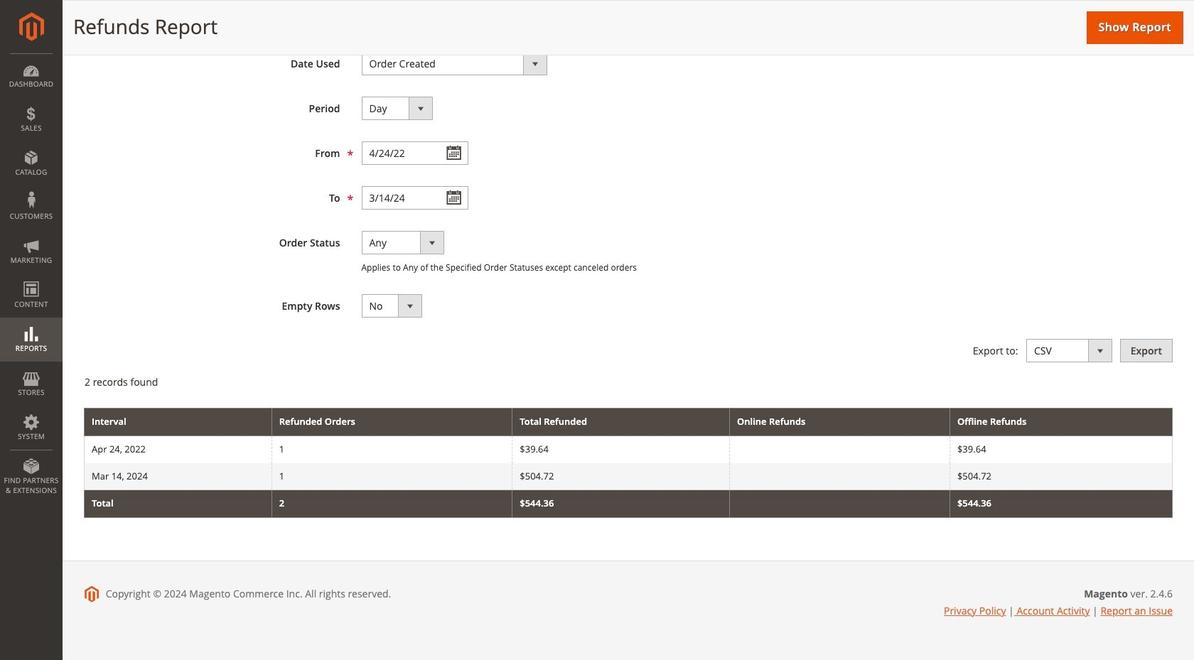 Task type: describe. For each thing, give the bounding box(es) containing it.
magento admin panel image
[[19, 12, 44, 41]]



Task type: locate. For each thing, give the bounding box(es) containing it.
None text field
[[362, 141, 468, 165]]

menu bar
[[0, 53, 63, 503]]

None text field
[[362, 186, 468, 210]]



